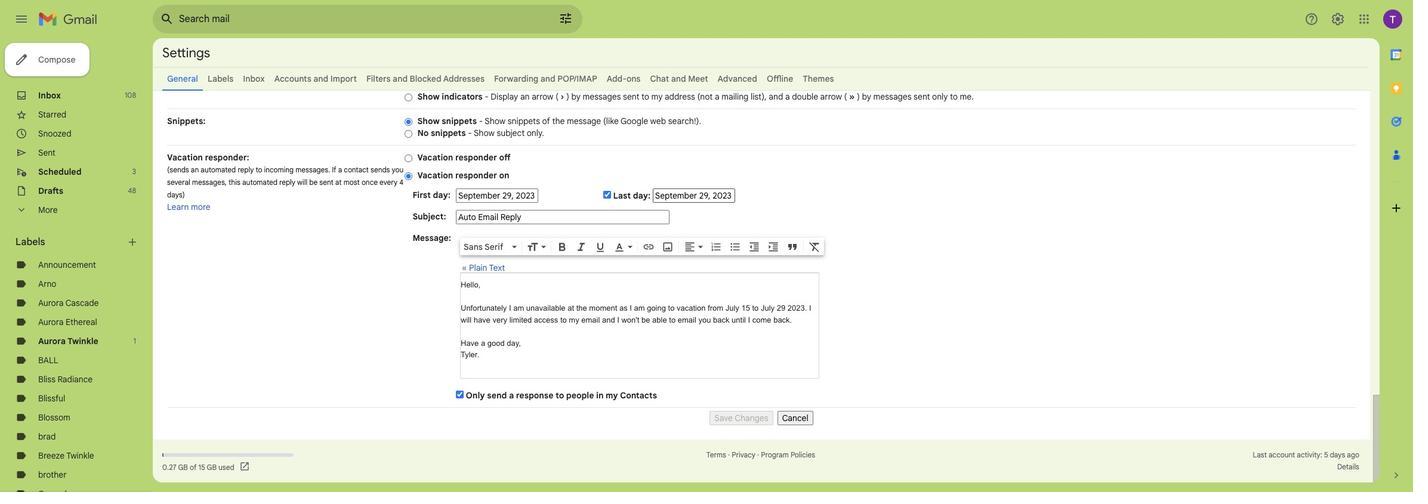Task type: locate. For each thing, give the bounding box(es) containing it.
gb right 0.27
[[178, 463, 188, 472]]

only
[[933, 91, 949, 102]]

gb left used
[[207, 463, 217, 472]]

2 horizontal spatial -
[[485, 91, 489, 102]]

1 arrow from the left
[[532, 91, 554, 102]]

0 vertical spatial inbox link
[[243, 73, 265, 84]]

of up only.
[[543, 116, 550, 127]]

my right in
[[606, 391, 618, 401]]

5
[[1325, 451, 1329, 460]]

1 horizontal spatial arrow
[[821, 91, 843, 102]]

snippets up no snippets - show subject only.
[[442, 116, 477, 127]]

reply up this
[[238, 165, 254, 174]]

by right »
[[863, 91, 872, 102]]

will left have
[[461, 316, 472, 325]]

last left account in the right of the page
[[1254, 451, 1268, 460]]

to left incoming
[[256, 165, 262, 174]]

1 horizontal spatial )
[[857, 91, 860, 102]]

automated
[[201, 165, 236, 174], [242, 178, 278, 187]]

1 horizontal spatial am
[[634, 304, 645, 313]]

hello,
[[461, 281, 481, 290]]

twinkle
[[68, 336, 98, 347], [66, 451, 94, 462]]

labels for labels "link"
[[208, 73, 234, 84]]

0 horizontal spatial by
[[572, 91, 581, 102]]

first day:
[[413, 190, 451, 201]]

15 inside footer
[[199, 463, 205, 472]]

contacts
[[620, 391, 658, 401]]

0 vertical spatial my
[[652, 91, 663, 102]]

2 am from the left
[[634, 304, 645, 313]]

off
[[499, 152, 511, 163]]

used
[[219, 463, 235, 472]]

arrow left »
[[821, 91, 843, 102]]

0 horizontal spatial the
[[553, 116, 565, 127]]

footer
[[153, 450, 1371, 474]]

1 horizontal spatial ·
[[758, 451, 760, 460]]

1 vertical spatial at
[[568, 304, 574, 313]]

1 vertical spatial of
[[190, 463, 197, 472]]

snippets right no at the left
[[431, 128, 466, 139]]

be
[[309, 178, 318, 187], [642, 316, 651, 325]]

access
[[534, 316, 558, 325]]

1 messages from the left
[[583, 91, 621, 102]]

if
[[332, 165, 337, 174]]

1 horizontal spatial labels
[[208, 73, 234, 84]]

0 vertical spatial twinkle
[[68, 336, 98, 347]]

Show snippets radio
[[405, 118, 413, 126]]

sent
[[623, 91, 640, 102], [914, 91, 931, 102], [320, 178, 334, 187]]

0 vertical spatial responder
[[456, 152, 497, 163]]

to up google
[[642, 91, 650, 102]]

1 am from the left
[[514, 304, 524, 313]]

1 vertical spatial inbox link
[[38, 90, 61, 101]]

vacation for vacation responder off
[[418, 152, 453, 163]]

responder up vacation responder on
[[456, 152, 497, 163]]

sent down ons
[[623, 91, 640, 102]]

1 horizontal spatial gb
[[207, 463, 217, 472]]

show
[[418, 91, 440, 102], [418, 116, 440, 127], [485, 116, 506, 127], [474, 128, 495, 139]]

1 vertical spatial 15
[[199, 463, 205, 472]]

inbox link up the starred link
[[38, 90, 61, 101]]

1 horizontal spatial last
[[1254, 451, 1268, 460]]

inbox inside labels navigation
[[38, 90, 61, 101]]

terms link
[[707, 451, 727, 460]]

messages
[[583, 91, 621, 102], [874, 91, 912, 102]]

3 aurora from the top
[[38, 336, 66, 347]]

automated down responder:
[[201, 165, 236, 174]]

show down blocked
[[418, 91, 440, 102]]

0 vertical spatial the
[[553, 116, 565, 127]]

tab list
[[1381, 38, 1414, 450]]

reply
[[238, 165, 254, 174], [279, 178, 296, 187]]

at
[[335, 178, 342, 187], [568, 304, 574, 313]]

accounts and import link
[[274, 73, 357, 84]]

None search field
[[153, 5, 583, 33]]

2 · from the left
[[758, 451, 760, 460]]

0 horizontal spatial messages
[[583, 91, 621, 102]]

indent more ‪(⌘])‬ image
[[768, 241, 780, 253]]

my right 'access'
[[569, 316, 580, 325]]

insert image image
[[662, 241, 674, 253]]

email down "vacation" in the bottom left of the page
[[678, 316, 697, 325]]

navigation containing save changes
[[167, 408, 1357, 426]]

to right 'access'
[[561, 316, 567, 325]]

my down chat
[[652, 91, 663, 102]]

terms · privacy · program policies
[[707, 451, 816, 460]]

(not
[[698, 91, 713, 102]]

by right ›
[[572, 91, 581, 102]]

1 vertical spatial inbox
[[38, 90, 61, 101]]

2 vertical spatial my
[[606, 391, 618, 401]]

twinkle right breeze
[[66, 451, 94, 462]]

Last day: checkbox
[[604, 191, 611, 199]]

i
[[509, 304, 511, 313], [630, 304, 632, 313], [810, 304, 812, 313], [618, 316, 620, 325], [748, 316, 751, 325]]

1 vertical spatial labels
[[16, 236, 45, 248]]

2 aurora from the top
[[38, 317, 64, 328]]

labels inside navigation
[[16, 236, 45, 248]]

and down moment
[[602, 316, 615, 325]]

labels link
[[208, 73, 234, 84]]

0 horizontal spatial reply
[[238, 165, 254, 174]]

of
[[543, 116, 550, 127], [190, 463, 197, 472]]

sent down if
[[320, 178, 334, 187]]

Search mail text field
[[179, 13, 525, 25]]

1 horizontal spatial of
[[543, 116, 550, 127]]

ago
[[1348, 451, 1360, 460]]

1 horizontal spatial (
[[845, 91, 848, 102]]

First day: text field
[[456, 189, 539, 203]]

15
[[742, 304, 750, 313], [199, 463, 205, 472]]

automated down incoming
[[242, 178, 278, 187]]

i right the 2023.
[[810, 304, 812, 313]]

0 horizontal spatial automated
[[201, 165, 236, 174]]

-
[[485, 91, 489, 102], [479, 116, 483, 127], [468, 128, 472, 139]]

responder for on
[[456, 170, 497, 181]]

)
[[567, 91, 570, 102], [857, 91, 860, 102]]

1 ( from the left
[[556, 91, 559, 102]]

until
[[732, 316, 746, 325]]

changes
[[735, 413, 769, 424]]

the left moment
[[577, 304, 587, 313]]

1 horizontal spatial inbox link
[[243, 73, 265, 84]]

bliss radiance link
[[38, 374, 93, 385]]

messages,
[[192, 178, 227, 187]]

sent left only
[[914, 91, 931, 102]]

offline link
[[767, 73, 794, 84]]

themes link
[[803, 73, 835, 84]]

Vacation responder on radio
[[405, 172, 413, 181]]

0 horizontal spatial you
[[392, 165, 404, 174]]

learn
[[167, 202, 189, 213]]

add-
[[607, 73, 627, 84]]

- up no snippets - show subject only.
[[479, 116, 483, 127]]

( left »
[[845, 91, 848, 102]]

1 vertical spatial be
[[642, 316, 651, 325]]

program policies link
[[761, 451, 816, 460]]

at left the most
[[335, 178, 342, 187]]

(
[[556, 91, 559, 102], [845, 91, 848, 102]]

italic ‪(⌘i)‬ image
[[576, 241, 588, 253]]

settings image
[[1332, 12, 1346, 26]]

1 vertical spatial -
[[479, 116, 483, 127]]

0 horizontal spatial will
[[297, 178, 308, 187]]

1 vertical spatial last
[[1254, 451, 1268, 460]]

0 horizontal spatial last
[[614, 190, 631, 201]]

a inside have a good day, tyler.
[[481, 339, 486, 348]]

and for filters
[[393, 73, 408, 84]]

1 vertical spatial responder
[[456, 170, 497, 181]]

inbox up the starred link
[[38, 90, 61, 101]]

1 horizontal spatial day:
[[633, 190, 651, 201]]

indicators
[[442, 91, 483, 102]]

1 horizontal spatial at
[[568, 304, 574, 313]]

vacation for vacation responder on
[[418, 170, 453, 181]]

1 vertical spatial twinkle
[[66, 451, 94, 462]]

0 vertical spatial aurora
[[38, 298, 64, 309]]

messages right »
[[874, 91, 912, 102]]

1 horizontal spatial messages
[[874, 91, 912, 102]]

and up address on the left top of page
[[672, 73, 686, 84]]

›
[[561, 91, 565, 102]]

0 vertical spatial an
[[521, 91, 530, 102]]

labels right general "link" in the left top of the page
[[208, 73, 234, 84]]

0 horizontal spatial day:
[[433, 190, 451, 201]]

formatting options toolbar
[[460, 238, 825, 255]]

0 horizontal spatial inbox
[[38, 90, 61, 101]]

0 horizontal spatial be
[[309, 178, 318, 187]]

gmail image
[[38, 7, 103, 31]]

settings
[[162, 44, 210, 61]]

an right (sends
[[191, 165, 199, 174]]

0 vertical spatial inbox
[[243, 73, 265, 84]]

0 horizontal spatial email
[[582, 316, 600, 325]]

at right unavailable
[[568, 304, 574, 313]]

Last day: text field
[[653, 189, 736, 203]]

0 vertical spatial will
[[297, 178, 308, 187]]

will down messages. on the left
[[297, 178, 308, 187]]

me.
[[961, 91, 974, 102]]

details link
[[1338, 463, 1360, 472]]

accounts
[[274, 73, 312, 84]]

aurora ethereal
[[38, 317, 97, 328]]

chat and meet
[[650, 73, 709, 84]]

filters
[[367, 73, 391, 84]]

1 ) from the left
[[567, 91, 570, 102]]

snoozed
[[38, 128, 71, 139]]

0 vertical spatial at
[[335, 178, 342, 187]]

»
[[850, 91, 855, 102]]

more button
[[0, 201, 143, 220]]

1 vertical spatial the
[[577, 304, 587, 313]]

inbox right labels "link"
[[243, 73, 265, 84]]

1 horizontal spatial will
[[461, 316, 472, 325]]

1 horizontal spatial reply
[[279, 178, 296, 187]]

inbox link right labels "link"
[[243, 73, 265, 84]]

support image
[[1305, 12, 1320, 26]]

0 horizontal spatial gb
[[178, 463, 188, 472]]

twinkle for aurora twinkle
[[68, 336, 98, 347]]

and left pop/imap
[[541, 73, 556, 84]]

arno link
[[38, 279, 56, 290]]

only send a response to people in my contacts
[[466, 391, 658, 401]]

arno
[[38, 279, 56, 290]]

search!).
[[669, 116, 702, 127]]

0 horizontal spatial )
[[567, 91, 570, 102]]

· right terms link
[[728, 451, 730, 460]]

and up show indicators option
[[393, 73, 408, 84]]

1 vertical spatial you
[[699, 316, 711, 325]]

indent less ‪(⌘[)‬ image
[[749, 241, 761, 253]]

2 by from the left
[[863, 91, 872, 102]]

15 inside unfortunately i am unavailable at the moment as i am going to vacation from july 15 to july 29 2023. i will have very limited access to my email and i won't be able to email you back until i come back.
[[742, 304, 750, 313]]

0 horizontal spatial my
[[569, 316, 580, 325]]

0 vertical spatial last
[[614, 190, 631, 201]]

aurora up aurora twinkle
[[38, 317, 64, 328]]

1 horizontal spatial the
[[577, 304, 587, 313]]

blissful
[[38, 393, 65, 404]]

) right »
[[857, 91, 860, 102]]

labels
[[208, 73, 234, 84], [16, 236, 45, 248]]

you inside unfortunately i am unavailable at the moment as i am going to vacation from july 15 to july 29 2023. i will have very limited access to my email and i won't be able to email you back until i come back.
[[699, 316, 711, 325]]

arrow down 'forwarding and pop/imap'
[[532, 91, 554, 102]]

meet
[[689, 73, 709, 84]]

1 horizontal spatial sent
[[623, 91, 640, 102]]

(like
[[604, 116, 619, 127]]

2 vertical spatial aurora
[[38, 336, 66, 347]]

- up vacation responder off
[[468, 128, 472, 139]]

vacation up first day: at the top of the page
[[418, 170, 453, 181]]

labels down more on the left of the page
[[16, 236, 45, 248]]

i right the until
[[748, 316, 751, 325]]

1 horizontal spatial you
[[699, 316, 711, 325]]

mailing
[[722, 91, 749, 102]]

reply down incoming
[[279, 178, 296, 187]]

1 vertical spatial my
[[569, 316, 580, 325]]

· right "privacy"
[[758, 451, 760, 460]]

pop/imap
[[558, 73, 598, 84]]

1 responder from the top
[[456, 152, 497, 163]]

won't
[[622, 316, 640, 325]]

days)
[[167, 190, 185, 199]]

aurora down the 'arno' link
[[38, 298, 64, 309]]

responder:
[[205, 152, 249, 163]]

an down forwarding
[[521, 91, 530, 102]]

0 horizontal spatial (
[[556, 91, 559, 102]]

aurora for aurora twinkle
[[38, 336, 66, 347]]

15 up the until
[[742, 304, 750, 313]]

a inside vacation responder: (sends an automated reply to incoming messages. if a contact sends you several messages, this automated reply will be sent at most once every 4 days) learn more
[[338, 165, 342, 174]]

you inside vacation responder: (sends an automated reply to incoming messages. if a contact sends you several messages, this automated reply will be sent at most once every 4 days) learn more
[[392, 165, 404, 174]]

have
[[474, 316, 491, 325]]

to right going
[[669, 304, 675, 313]]

more
[[191, 202, 211, 213]]

1 horizontal spatial by
[[863, 91, 872, 102]]

0 horizontal spatial at
[[335, 178, 342, 187]]

email down moment
[[582, 316, 600, 325]]

and left import
[[314, 73, 329, 84]]

twinkle down "ethereal"
[[68, 336, 98, 347]]

1 horizontal spatial -
[[479, 116, 483, 127]]

no snippets - show subject only.
[[418, 128, 544, 139]]

1 vertical spatial automated
[[242, 178, 278, 187]]

a left double
[[786, 91, 790, 102]]

a right if
[[338, 165, 342, 174]]

day: right first
[[433, 190, 451, 201]]

1 vertical spatial will
[[461, 316, 472, 325]]

july up the until
[[726, 304, 740, 313]]

0 vertical spatial 15
[[742, 304, 750, 313]]

0 horizontal spatial 15
[[199, 463, 205, 472]]

- left display
[[485, 91, 489, 102]]

3
[[132, 167, 136, 176]]

1 july from the left
[[726, 304, 740, 313]]

1 horizontal spatial 15
[[742, 304, 750, 313]]

the down ›
[[553, 116, 565, 127]]

unfortunately
[[461, 304, 507, 313]]

have
[[461, 339, 479, 348]]

1 horizontal spatial automated
[[242, 178, 278, 187]]

15 left used
[[199, 463, 205, 472]]

moment
[[590, 304, 618, 313]]

day: right fixed end date checkbox
[[633, 190, 651, 201]]

( left ›
[[556, 91, 559, 102]]

Subject text field
[[456, 210, 670, 225]]

0 vertical spatial labels
[[208, 73, 234, 84]]

responder down vacation responder off
[[456, 170, 497, 181]]

a left "good"
[[481, 339, 486, 348]]

last right fixed end date checkbox
[[614, 190, 631, 201]]

labels for the labels heading
[[16, 236, 45, 248]]

0 horizontal spatial -
[[468, 128, 472, 139]]

labels navigation
[[0, 38, 153, 493]]

1 vertical spatial an
[[191, 165, 199, 174]]

be down messages. on the left
[[309, 178, 318, 187]]

policies
[[791, 451, 816, 460]]

1 horizontal spatial email
[[678, 316, 697, 325]]

aurora for aurora cascade
[[38, 298, 64, 309]]

you left "vacation responder on" radio
[[392, 165, 404, 174]]

be left the 'able'
[[642, 316, 651, 325]]

2 responder from the top
[[456, 170, 497, 181]]

vacation up (sends
[[167, 152, 203, 163]]

2 july from the left
[[761, 304, 775, 313]]

0 vertical spatial reply
[[238, 165, 254, 174]]

of right 0.27
[[190, 463, 197, 472]]

0 horizontal spatial labels
[[16, 236, 45, 248]]

0 horizontal spatial an
[[191, 165, 199, 174]]

am up limited
[[514, 304, 524, 313]]

0 vertical spatial you
[[392, 165, 404, 174]]

) right ›
[[567, 91, 570, 102]]

No snippets radio
[[405, 129, 413, 138]]

1 aurora from the top
[[38, 298, 64, 309]]

good
[[488, 339, 505, 348]]

0 horizontal spatial ·
[[728, 451, 730, 460]]

0 horizontal spatial am
[[514, 304, 524, 313]]

at inside unfortunately i am unavailable at the moment as i am going to vacation from july 15 to july 29 2023. i will have very limited access to my email and i won't be able to email you back until i come back.
[[568, 304, 574, 313]]

0 horizontal spatial arrow
[[532, 91, 554, 102]]

0 horizontal spatial july
[[726, 304, 740, 313]]

aurora up ball link
[[38, 336, 66, 347]]

2 gb from the left
[[207, 463, 217, 472]]

1 vertical spatial aurora
[[38, 317, 64, 328]]

only.
[[527, 128, 544, 139]]

sans serif option
[[462, 241, 510, 253]]

1 horizontal spatial an
[[521, 91, 530, 102]]

to inside vacation responder: (sends an automated reply to incoming messages. if a contact sends you several messages, this automated reply will be sent at most once every 4 days) learn more
[[256, 165, 262, 174]]

show snippets - show snippets of the message (like google web search!).
[[418, 116, 702, 127]]

labels heading
[[16, 236, 127, 248]]

email
[[582, 316, 600, 325], [678, 316, 697, 325]]

- for show subject only.
[[468, 128, 472, 139]]

snippets for show subject only.
[[431, 128, 466, 139]]

bulleted list ‪(⌘⇧8)‬ image
[[730, 241, 742, 253]]

scheduled
[[38, 167, 82, 177]]

vacation inside vacation responder: (sends an automated reply to incoming messages. if a contact sends you several messages, this automated reply will be sent at most once every 4 days) learn more
[[167, 152, 203, 163]]

addresses
[[444, 73, 485, 84]]

contact
[[344, 165, 369, 174]]

1 horizontal spatial july
[[761, 304, 775, 313]]

account
[[1269, 451, 1296, 460]]

a
[[715, 91, 720, 102], [786, 91, 790, 102], [338, 165, 342, 174], [481, 339, 486, 348], [509, 391, 514, 401]]

day: for first day:
[[433, 190, 451, 201]]

you down from
[[699, 316, 711, 325]]

last inside last account activity: 5 days ago details
[[1254, 451, 1268, 460]]

0 vertical spatial be
[[309, 178, 318, 187]]

vacation right vacation responder off radio
[[418, 152, 453, 163]]

messages down add-
[[583, 91, 621, 102]]

2 vertical spatial -
[[468, 128, 472, 139]]

to right the 'able'
[[670, 316, 676, 325]]

1 horizontal spatial be
[[642, 316, 651, 325]]

am up the won't
[[634, 304, 645, 313]]

navigation
[[167, 408, 1357, 426]]

0 horizontal spatial sent
[[320, 178, 334, 187]]

0 vertical spatial -
[[485, 91, 489, 102]]

0 vertical spatial automated
[[201, 165, 236, 174]]

july up come
[[761, 304, 775, 313]]



Task type: describe. For each thing, give the bounding box(es) containing it.
aurora for aurora ethereal
[[38, 317, 64, 328]]

4
[[400, 178, 404, 187]]

0.27
[[162, 463, 177, 472]]

my inside unfortunately i am unavailable at the moment as i am going to vacation from july 15 to july 29 2023. i will have very limited access to my email and i won't be able to email you back until i come back.
[[569, 316, 580, 325]]

vacation
[[677, 304, 706, 313]]

cascade
[[66, 298, 99, 309]]

add-ons link
[[607, 73, 641, 84]]

starred link
[[38, 109, 66, 120]]

forwarding and pop/imap link
[[494, 73, 598, 84]]

brad link
[[38, 432, 56, 442]]

ons
[[627, 73, 641, 84]]

last day:
[[614, 190, 651, 201]]

unfortunately i am unavailable at the moment as i am going to vacation from july 15 to july 29 2023. i will have very limited access to my email and i won't be able to email you back until i come back.
[[461, 304, 812, 325]]

privacy
[[732, 451, 756, 460]]

to left "me."
[[951, 91, 958, 102]]

1 gb from the left
[[178, 463, 188, 472]]

back
[[714, 316, 730, 325]]

limited
[[510, 316, 532, 325]]

i left the won't
[[618, 316, 620, 325]]

main menu image
[[14, 12, 29, 26]]

aurora cascade
[[38, 298, 99, 309]]

back.
[[774, 316, 793, 325]]

show up no snippets - show subject only.
[[485, 116, 506, 127]]

advanced
[[718, 73, 758, 84]]

cancel
[[783, 413, 809, 424]]

show up no at the left
[[418, 116, 440, 127]]

1 email from the left
[[582, 316, 600, 325]]

aurora ethereal link
[[38, 317, 97, 328]]

a right send at bottom left
[[509, 391, 514, 401]]

to up come
[[753, 304, 759, 313]]

link ‪(⌘k)‬ image
[[643, 241, 655, 253]]

i up limited
[[509, 304, 511, 313]]

be inside unfortunately i am unavailable at the moment as i am going to vacation from july 15 to july 29 2023. i will have very limited access to my email and i won't be able to email you back until i come back.
[[642, 316, 651, 325]]

2 email from the left
[[678, 316, 697, 325]]

responder for off
[[456, 152, 497, 163]]

108
[[125, 91, 136, 100]]

compose button
[[5, 43, 90, 76]]

« plain text
[[462, 263, 505, 273]]

29
[[777, 304, 786, 313]]

advanced search options image
[[554, 7, 578, 30]]

at inside vacation responder: (sends an automated reply to incoming messages. if a contact sends you several messages, this automated reply will be sent at most once every 4 days) learn more
[[335, 178, 342, 187]]

1 horizontal spatial my
[[606, 391, 618, 401]]

underline ‪(⌘u)‬ image
[[595, 242, 607, 254]]

will inside vacation responder: (sends an automated reply to incoming messages. if a contact sends you several messages, this automated reply will be sent at most once every 4 days) learn more
[[297, 178, 308, 187]]

0 horizontal spatial inbox link
[[38, 90, 61, 101]]

radiance
[[58, 374, 93, 385]]

0 horizontal spatial of
[[190, 463, 197, 472]]

Vacation responder off radio
[[405, 154, 413, 163]]

1
[[133, 337, 136, 346]]

2 messages from the left
[[874, 91, 912, 102]]

brother
[[38, 470, 67, 481]]

first
[[413, 190, 431, 201]]

day: for last day:
[[633, 190, 651, 201]]

2 ( from the left
[[845, 91, 848, 102]]

on
[[499, 170, 510, 181]]

tyler.
[[461, 351, 480, 359]]

going
[[647, 304, 666, 313]]

2 ) from the left
[[857, 91, 860, 102]]

1 vertical spatial reply
[[279, 178, 296, 187]]

and for accounts
[[314, 73, 329, 84]]

breeze
[[38, 451, 65, 462]]

0.27 gb of 15 gb used
[[162, 463, 235, 472]]

last for last day:
[[614, 190, 631, 201]]

import
[[331, 73, 357, 84]]

save changes
[[715, 413, 769, 424]]

day,
[[507, 339, 521, 348]]

follow link to manage storage image
[[239, 462, 251, 474]]

an inside vacation responder: (sends an automated reply to incoming messages. if a contact sends you several messages, this automated reply will be sent at most once every 4 days) learn more
[[191, 165, 199, 174]]

sans serif
[[464, 242, 504, 252]]

program
[[761, 451, 789, 460]]

remove formatting ‪(⌘\)‬ image
[[809, 241, 821, 253]]

able
[[653, 316, 667, 325]]

- for display an arrow (
[[485, 91, 489, 102]]

and right 'list),'
[[769, 91, 784, 102]]

from
[[708, 304, 724, 313]]

1 by from the left
[[572, 91, 581, 102]]

in
[[597, 391, 604, 401]]

compose
[[38, 54, 76, 65]]

incoming
[[264, 165, 294, 174]]

general
[[167, 73, 198, 84]]

twinkle for breeze twinkle
[[66, 451, 94, 462]]

last account activity: 5 days ago details
[[1254, 451, 1360, 472]]

quote ‪(⌘⇧9)‬ image
[[787, 241, 799, 253]]

1 · from the left
[[728, 451, 730, 460]]

blossom link
[[38, 413, 70, 423]]

2 horizontal spatial sent
[[914, 91, 931, 102]]

brother link
[[38, 470, 67, 481]]

drafts link
[[38, 186, 63, 196]]

0 vertical spatial of
[[543, 116, 550, 127]]

and inside unfortunately i am unavailable at the moment as i am going to vacation from july 15 to july 29 2023. i will have very limited access to my email and i won't be able to email you back until i come back.
[[602, 316, 615, 325]]

bold ‪(⌘b)‬ image
[[557, 241, 568, 253]]

no
[[418, 128, 429, 139]]

be inside vacation responder: (sends an automated reply to incoming messages. if a contact sends you several messages, this automated reply will be sent at most once every 4 days) learn more
[[309, 178, 318, 187]]

filters and blocked addresses
[[367, 73, 485, 84]]

search mail image
[[156, 8, 178, 30]]

snippets up only.
[[508, 116, 540, 127]]

1 horizontal spatial inbox
[[243, 73, 265, 84]]

blossom
[[38, 413, 70, 423]]

ethereal
[[66, 317, 97, 328]]

numbered list ‪(⌘⇧7)‬ image
[[711, 241, 723, 253]]

- for show snippets of the message (like google web search!).
[[479, 116, 483, 127]]

offline
[[767, 73, 794, 84]]

show left 'subject'
[[474, 128, 495, 139]]

show indicators - display an arrow ( › ) by messages sent to my address (not a mailing list), and a double arrow ( » ) by messages sent only to me.
[[418, 91, 974, 102]]

announcement
[[38, 260, 96, 270]]

footer containing terms
[[153, 450, 1371, 474]]

48
[[128, 186, 136, 195]]

very
[[493, 316, 508, 325]]

scheduled link
[[38, 167, 82, 177]]

vacation for vacation responder: (sends an automated reply to incoming messages. if a contact sends you several messages, this automated reply will be sent at most once every 4 days) learn more
[[167, 152, 203, 163]]

save
[[715, 413, 733, 424]]

snippets for show snippets of the message (like google web search!).
[[442, 116, 477, 127]]

i right as
[[630, 304, 632, 313]]

the inside unfortunately i am unavailable at the moment as i am going to vacation from july 15 to july 29 2023. i will have very limited access to my email and i won't be able to email you back until i come back.
[[577, 304, 587, 313]]

have a good day, tyler.
[[461, 339, 521, 359]]

filters and blocked addresses link
[[367, 73, 485, 84]]

Vacation responder text field
[[461, 279, 819, 373]]

to left people
[[556, 391, 564, 401]]

terms
[[707, 451, 727, 460]]

only
[[466, 391, 485, 401]]

sent link
[[38, 147, 55, 158]]

accounts and import
[[274, 73, 357, 84]]

2 horizontal spatial my
[[652, 91, 663, 102]]

a right (not
[[715, 91, 720, 102]]

message:
[[413, 233, 451, 244]]

privacy link
[[732, 451, 756, 460]]

bliss
[[38, 374, 56, 385]]

snoozed link
[[38, 128, 71, 139]]

once
[[362, 178, 378, 187]]

more
[[38, 205, 58, 216]]

ball
[[38, 355, 58, 366]]

sent inside vacation responder: (sends an automated reply to incoming messages. if a contact sends you several messages, this automated reply will be sent at most once every 4 days) learn more
[[320, 178, 334, 187]]

advanced link
[[718, 73, 758, 84]]

breeze twinkle link
[[38, 451, 94, 462]]

Show indicators radio
[[405, 93, 413, 102]]

last for last account activity: 5 days ago details
[[1254, 451, 1268, 460]]

will inside unfortunately i am unavailable at the moment as i am going to vacation from july 15 to july 29 2023. i will have very limited access to my email and i won't be able to email you back until i come back.
[[461, 316, 472, 325]]

Only send a response to people in my Contacts checkbox
[[456, 391, 464, 399]]

save changes button
[[710, 411, 774, 426]]

2 arrow from the left
[[821, 91, 843, 102]]

and for forwarding
[[541, 73, 556, 84]]

and for chat
[[672, 73, 686, 84]]



Task type: vqa. For each thing, say whether or not it's contained in the screenshot.
the sent to the left
yes



